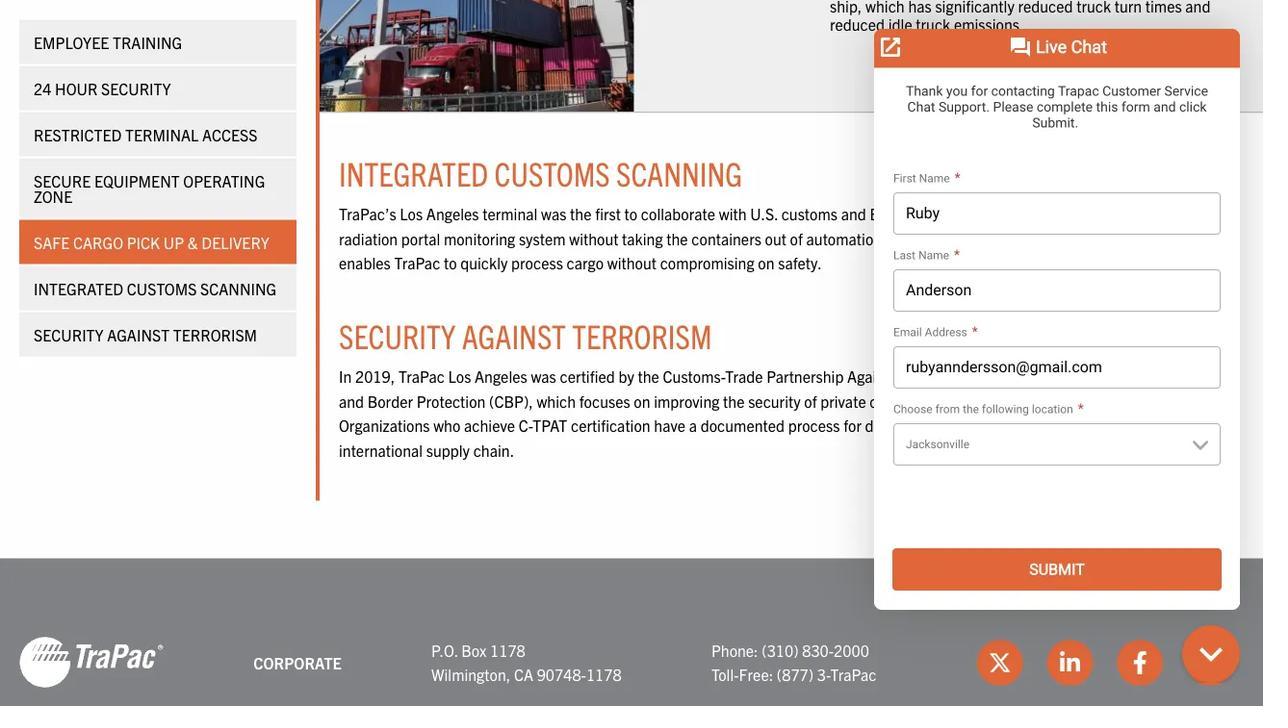 Task type: describe. For each thing, give the bounding box(es) containing it.
delivery
[[202, 232, 269, 251]]

dock
[[1101, 229, 1134, 248]]

employee training
[[34, 32, 182, 51]]

24 hour security
[[34, 78, 171, 97]]

with inside "trapac's los angeles terminal was the first to collaborate with u.s. customs and border protection to move containers through the radiation portal monitoring system without taking the containers out of automation before being loaded onto our on-dock rail. the system enables trapac to quickly process cargo without compromising on safety."
[[719, 204, 747, 224]]

showcase
[[1085, 52, 1165, 71]]

which
[[537, 392, 576, 411]]

security
[[748, 392, 801, 411]]

&
[[188, 232, 198, 251]]

to inside in 2019, trapac los angeles was certified by the customs-trade partnership against terrorism (c-tpat) initiative led by u.s. customs and border protection (cbp), which focuses on improving the security of private companies' supply chains with respect to terrorism. organizations who achieve c-tpat certification have a documented process for determining and alleviating risk throughout their international supply chain.
[[1129, 392, 1142, 411]]

and inside "trapac's los angeles terminal was the first to collaborate with u.s. customs and border protection to move containers through the radiation portal monitoring system without taking the containers out of automation before being loaded onto our on-dock rail. the system enables trapac to quickly process cargo without compromising on safety."
[[841, 204, 866, 224]]

determining
[[865, 416, 945, 436]]

2000
[[834, 641, 869, 661]]

enables
[[339, 254, 391, 273]]

customs inside in 2019, trapac los angeles was certified by the customs-trade partnership against terrorism (c-tpat) initiative led by u.s. customs and border protection (cbp), which focuses on improving the security of private companies' supply chains with respect to terrorism. organizations who achieve c-tpat certification have a documented process for determining and alleviating risk throughout their international supply chain.
[[1164, 367, 1222, 386]]

move
[[1008, 204, 1044, 224]]

of inside in 2019, trapac los angeles was certified by the customs-trade partnership against terrorism (c-tpat) initiative led by u.s. customs and border protection (cbp), which focuses on improving the security of private companies' supply chains with respect to terrorism. organizations who achieve c-tpat certification have a documented process for determining and alleviating risk throughout their international supply chain.
[[804, 392, 817, 411]]

was inside "trapac's los angeles terminal was the first to collaborate with u.s. customs and border protection to move containers through the radiation portal monitoring system without taking the containers out of automation before being loaded onto our on-dock rail. the system enables trapac to quickly process cargo without compromising on safety."
[[541, 204, 567, 224]]

visit our technology showcase page
[[911, 52, 1209, 71]]

1 system from the left
[[519, 229, 566, 248]]

the left first
[[570, 204, 592, 224]]

have
[[654, 416, 686, 436]]

for
[[844, 416, 862, 436]]

to left quickly
[[444, 254, 457, 273]]

terminal
[[125, 124, 199, 143]]

0 vertical spatial integrated customs scanning
[[339, 152, 743, 194]]

restricted
[[34, 124, 122, 143]]

(310)
[[762, 641, 799, 661]]

trapac inside in 2019, trapac los angeles was certified by the customs-trade partnership against terrorism (c-tpat) initiative led by u.s. customs and border protection (cbp), which focuses on improving the security of private companies' supply chains with respect to terrorism. organizations who achieve c-tpat certification have a documented process for determining and alleviating risk throughout their international supply chain.
[[399, 367, 445, 386]]

corporate
[[253, 654, 342, 673]]

2019,
[[355, 367, 395, 386]]

integrated customs scanning link
[[19, 266, 297, 310]]

cargo
[[567, 254, 604, 273]]

their
[[1153, 416, 1183, 436]]

security against terrorism inside security against terrorism link
[[34, 325, 257, 344]]

chains
[[997, 392, 1041, 411]]

3-
[[817, 666, 831, 685]]

2 system from the left
[[1194, 229, 1240, 248]]

before
[[886, 229, 928, 248]]

our
[[950, 52, 981, 71]]

partnership
[[767, 367, 844, 386]]

organizations
[[339, 416, 430, 436]]

1 vertical spatial supply
[[426, 441, 470, 460]]

1 by from the left
[[619, 367, 634, 386]]

operating
[[183, 170, 265, 190]]

visit
[[911, 52, 946, 71]]

certified
[[560, 367, 615, 386]]

focuses
[[579, 392, 630, 411]]

90748-
[[537, 666, 586, 685]]

pick
[[127, 232, 160, 251]]

0 horizontal spatial containers
[[692, 229, 762, 248]]

safety.
[[778, 254, 822, 273]]

access
[[202, 124, 258, 143]]

0 vertical spatial integrated
[[339, 152, 488, 194]]

24 hour security link
[[19, 65, 297, 110]]

hour
[[55, 78, 98, 97]]

p.o.
[[431, 641, 458, 661]]

2 by from the left
[[1113, 367, 1129, 386]]

led
[[1090, 367, 1110, 386]]

u.s. inside "trapac's los angeles terminal was the first to collaborate with u.s. customs and border protection to move containers through the radiation portal monitoring system without taking the containers out of automation before being loaded onto our on-dock rail. the system enables trapac to quickly process cargo without compromising on safety."
[[750, 204, 778, 224]]

toll-
[[712, 666, 739, 685]]

angeles inside "trapac's los angeles terminal was the first to collaborate with u.s. customs and border protection to move containers through the radiation portal monitoring system without taking the containers out of automation before being loaded onto our on-dock rail. the system enables trapac to quickly process cargo without compromising on safety."
[[426, 204, 479, 224]]

private
[[821, 392, 866, 411]]

customs-
[[663, 367, 725, 386]]

respect
[[1076, 392, 1125, 411]]

0 vertical spatial 1178
[[490, 641, 526, 661]]

employee
[[34, 32, 109, 51]]

security down the safe
[[34, 325, 104, 344]]

0 horizontal spatial customs
[[127, 278, 197, 298]]

1 vertical spatial integrated
[[34, 278, 123, 298]]

risk
[[1048, 416, 1072, 436]]

box
[[461, 641, 487, 661]]

1 horizontal spatial against
[[462, 315, 566, 356]]

safe cargo pick up & delivery link
[[19, 220, 297, 264]]

first
[[595, 204, 621, 224]]

0 vertical spatial customs
[[495, 152, 610, 194]]

alleviating
[[978, 416, 1045, 436]]

830-
[[802, 641, 834, 661]]

quickly
[[461, 254, 508, 273]]

on inside "trapac's los angeles terminal was the first to collaborate with u.s. customs and border protection to move containers through the radiation portal monitoring system without taking the containers out of automation before being loaded onto our on-dock rail. the system enables trapac to quickly process cargo without compromising on safety."
[[758, 254, 775, 273]]

0 horizontal spatial against
[[107, 325, 170, 344]]

training
[[113, 32, 182, 51]]

compromising
[[660, 254, 755, 273]]

trapac's los angeles terminal was the first to collaborate with u.s. customs and border protection to move containers through the radiation portal monitoring system without taking the containers out of automation before being loaded onto our on-dock rail. the system enables trapac to quickly process cargo without compromising on safety.
[[339, 204, 1240, 273]]

security up restricted terminal access
[[101, 78, 171, 97]]

technology
[[985, 52, 1081, 71]]

the up the
[[1176, 204, 1198, 224]]

tpat
[[533, 416, 567, 436]]

against inside in 2019, trapac los angeles was certified by the customs-trade partnership against terrorism (c-tpat) initiative led by u.s. customs and border protection (cbp), which focuses on improving the security of private companies' supply chains with respect to terrorism. organizations who achieve c-tpat certification have a documented process for determining and alleviating risk throughout their international supply chain.
[[847, 367, 897, 386]]

international
[[339, 441, 423, 460]]

1 vertical spatial and
[[339, 392, 364, 411]]

loaded
[[972, 229, 1017, 248]]

the
[[1165, 229, 1190, 248]]

trade
[[725, 367, 763, 386]]

was inside in 2019, trapac los angeles was certified by the customs-trade partnership against terrorism (c-tpat) initiative led by u.s. customs and border protection (cbp), which focuses on improving the security of private companies' supply chains with respect to terrorism. organizations who achieve c-tpat certification have a documented process for determining and alleviating risk throughout their international supply chain.
[[531, 367, 556, 386]]

chain.
[[473, 441, 514, 460]]

protection inside "trapac's los angeles terminal was the first to collaborate with u.s. customs and border protection to move containers through the radiation portal monitoring system without taking the containers out of automation before being loaded onto our on-dock rail. the system enables trapac to quickly process cargo without compromising on safety."
[[919, 204, 988, 224]]

24
[[34, 78, 51, 97]]

restricted terminal access
[[34, 124, 258, 143]]

secure equipment operating zone link
[[19, 158, 297, 218]]

1 horizontal spatial containers
[[1048, 204, 1117, 224]]

u.s. inside in 2019, trapac los angeles was certified by the customs-trade partnership against terrorism (c-tpat) initiative led by u.s. customs and border protection (cbp), which focuses on improving the security of private companies' supply chains with respect to terrorism. organizations who achieve c-tpat certification have a documented process for determining and alleviating risk throughout their international supply chain.
[[1133, 367, 1160, 386]]



Task type: locate. For each thing, give the bounding box(es) containing it.
and up automation
[[841, 204, 866, 224]]

safe cargo pick up & delivery
[[34, 232, 269, 251]]

border
[[870, 204, 915, 224], [368, 392, 413, 411]]

0 horizontal spatial scanning
[[200, 278, 277, 298]]

out
[[765, 229, 787, 248]]

improving
[[654, 392, 720, 411]]

security against terrorism down "integrated customs scanning" link
[[34, 325, 257, 344]]

to right first
[[625, 204, 638, 224]]

customs up terrorism.
[[1164, 367, 1222, 386]]

u.s. up out
[[750, 204, 778, 224]]

without up the 'cargo'
[[569, 229, 619, 248]]

1 vertical spatial with
[[1044, 392, 1072, 411]]

page
[[1169, 52, 1206, 71]]

los
[[400, 204, 423, 224], [448, 367, 471, 386]]

c-
[[519, 416, 533, 436]]

with down initiative
[[1044, 392, 1072, 411]]

our
[[1054, 229, 1076, 248]]

1 horizontal spatial protection
[[919, 204, 988, 224]]

1 vertical spatial of
[[804, 392, 817, 411]]

scanning
[[616, 152, 743, 194], [200, 278, 277, 298]]

1 vertical spatial scanning
[[200, 278, 277, 298]]

0 horizontal spatial 1178
[[490, 641, 526, 661]]

solid image
[[1209, 54, 1225, 70]]

terrorism up customs-
[[572, 315, 712, 356]]

protection inside in 2019, trapac los angeles was certified by the customs-trade partnership against terrorism (c-tpat) initiative led by u.s. customs and border protection (cbp), which focuses on improving the security of private companies' supply chains with respect to terrorism. organizations who achieve c-tpat certification have a documented process for determining and alleviating risk throughout their international supply chain.
[[417, 392, 486, 411]]

throughout
[[1076, 416, 1149, 436]]

2 horizontal spatial and
[[949, 416, 974, 436]]

1 vertical spatial 1178
[[586, 666, 622, 685]]

1 vertical spatial border
[[368, 392, 413, 411]]

the
[[570, 204, 592, 224], [1176, 204, 1198, 224], [667, 229, 688, 248], [638, 367, 659, 386], [723, 392, 745, 411]]

process left the 'cargo'
[[511, 254, 563, 273]]

by
[[619, 367, 634, 386], [1113, 367, 1129, 386]]

process down private
[[788, 416, 840, 436]]

0 horizontal spatial terrorism
[[173, 325, 257, 344]]

integrated down the cargo
[[34, 278, 123, 298]]

0 horizontal spatial supply
[[426, 441, 470, 460]]

border up the before
[[870, 204, 915, 224]]

trapac's
[[339, 204, 396, 224]]

0 horizontal spatial on
[[634, 392, 651, 411]]

0 horizontal spatial of
[[790, 229, 803, 248]]

corporate image
[[19, 637, 164, 691]]

integrated up trapac's
[[339, 152, 488, 194]]

onto
[[1021, 229, 1050, 248]]

in
[[339, 367, 352, 386]]

protection up who
[[417, 392, 486, 411]]

2 vertical spatial and
[[949, 416, 974, 436]]

2 vertical spatial trapac
[[831, 666, 877, 685]]

0 vertical spatial los
[[400, 204, 423, 224]]

without down taking
[[607, 254, 657, 273]]

1 horizontal spatial system
[[1194, 229, 1240, 248]]

security up 2019, on the bottom of the page
[[339, 315, 456, 356]]

0 vertical spatial border
[[870, 204, 915, 224]]

angeles
[[426, 204, 479, 224], [475, 367, 527, 386]]

terrorism inside in 2019, trapac los angeles was certified by the customs-trade partnership against terrorism (c-tpat) initiative led by u.s. customs and border protection (cbp), which focuses on improving the security of private companies' supply chains with respect to terrorism. organizations who achieve c-tpat certification have a documented process for determining and alleviating risk throughout their international supply chain.
[[901, 367, 964, 386]]

against up private
[[847, 367, 897, 386]]

1 horizontal spatial los
[[448, 367, 471, 386]]

against up '(cbp),'
[[462, 315, 566, 356]]

0 vertical spatial and
[[841, 204, 866, 224]]

was right terminal
[[541, 204, 567, 224]]

documented
[[701, 416, 785, 436]]

1 horizontal spatial and
[[841, 204, 866, 224]]

on down out
[[758, 254, 775, 273]]

restricted terminal access link
[[19, 112, 297, 156]]

border up 'organizations'
[[368, 392, 413, 411]]

1 vertical spatial containers
[[692, 229, 762, 248]]

and down the in in the left of the page
[[339, 392, 364, 411]]

1 vertical spatial was
[[531, 367, 556, 386]]

security against terrorism link
[[19, 312, 297, 356]]

protection
[[919, 204, 988, 224], [417, 392, 486, 411]]

0 horizontal spatial integrated customs scanning
[[34, 278, 277, 298]]

customs
[[495, 152, 610, 194], [127, 278, 197, 298], [1164, 367, 1222, 386]]

(877)
[[777, 666, 814, 685]]

taking
[[622, 229, 663, 248]]

footer containing p.o. box 1178
[[0, 560, 1263, 707]]

0 horizontal spatial system
[[519, 229, 566, 248]]

wilmington,
[[431, 666, 511, 685]]

of
[[790, 229, 803, 248], [804, 392, 817, 411]]

safe
[[34, 232, 70, 251]]

radiation
[[339, 229, 398, 248]]

the up the documented
[[723, 392, 745, 411]]

achieve
[[464, 416, 515, 436]]

los up who
[[448, 367, 471, 386]]

1 horizontal spatial with
[[1044, 392, 1072, 411]]

1 horizontal spatial security against terrorism
[[339, 315, 712, 356]]

companies'
[[870, 392, 947, 411]]

system down terminal
[[519, 229, 566, 248]]

up
[[164, 232, 184, 251]]

border inside "trapac's los angeles terminal was the first to collaborate with u.s. customs and border protection to move containers through the radiation portal monitoring system without taking the containers out of automation before being loaded onto our on-dock rail. the system enables trapac to quickly process cargo without compromising on safety."
[[870, 204, 915, 224]]

phone:
[[712, 641, 758, 661]]

security against terrorism up '(cbp),'
[[339, 315, 712, 356]]

1 horizontal spatial process
[[788, 416, 840, 436]]

1 vertical spatial customs
[[127, 278, 197, 298]]

containers
[[1048, 204, 1117, 224], [692, 229, 762, 248]]

with
[[719, 204, 747, 224], [1044, 392, 1072, 411]]

2 horizontal spatial customs
[[1164, 367, 1222, 386]]

1 vertical spatial on
[[634, 392, 651, 411]]

on inside in 2019, trapac los angeles was certified by the customs-trade partnership against terrorism (c-tpat) initiative led by u.s. customs and border protection (cbp), which focuses on improving the security of private companies' supply chains with respect to terrorism. organizations who achieve c-tpat certification have a documented process for determining and alleviating risk throughout their international supply chain.
[[634, 392, 651, 411]]

0 vertical spatial with
[[719, 204, 747, 224]]

monitoring
[[444, 229, 515, 248]]

2 horizontal spatial against
[[847, 367, 897, 386]]

0 horizontal spatial with
[[719, 204, 747, 224]]

1 horizontal spatial of
[[804, 392, 817, 411]]

trapac right 2019, on the bottom of the page
[[399, 367, 445, 386]]

and left alleviating
[[949, 416, 974, 436]]

border inside in 2019, trapac los angeles was certified by the customs-trade partnership against terrorism (c-tpat) initiative led by u.s. customs and border protection (cbp), which focuses on improving the security of private companies' supply chains with respect to terrorism. organizations who achieve c-tpat certification have a documented process for determining and alleviating risk throughout their international supply chain.
[[368, 392, 413, 411]]

supply down (c-
[[950, 392, 994, 411]]

0 vertical spatial protection
[[919, 204, 988, 224]]

and
[[841, 204, 866, 224], [339, 392, 364, 411], [949, 416, 974, 436]]

0 horizontal spatial u.s.
[[750, 204, 778, 224]]

process inside "trapac's los angeles terminal was the first to collaborate with u.s. customs and border protection to move containers through the radiation portal monitoring system without taking the containers out of automation before being loaded onto our on-dock rail. the system enables trapac to quickly process cargo without compromising on safety."
[[511, 254, 563, 273]]

containers up 'on-'
[[1048, 204, 1117, 224]]

scanning down delivery
[[200, 278, 277, 298]]

0 vertical spatial supply
[[950, 392, 994, 411]]

against down "integrated customs scanning" link
[[107, 325, 170, 344]]

angeles up '(cbp),'
[[475, 367, 527, 386]]

angeles up monitoring
[[426, 204, 479, 224]]

in 2019, trapac los angeles was certified by the customs-trade partnership against terrorism (c-tpat) initiative led by u.s. customs and border protection (cbp), which focuses on improving the security of private companies' supply chains with respect to terrorism. organizations who achieve c-tpat certification have a documented process for determining and alleviating risk throughout their international supply chain.
[[339, 367, 1222, 460]]

secure
[[34, 170, 91, 190]]

trapac down "2000"
[[831, 666, 877, 685]]

system
[[519, 229, 566, 248], [1194, 229, 1240, 248]]

trapac down portal
[[394, 254, 440, 273]]

0 horizontal spatial by
[[619, 367, 634, 386]]

the down collaborate
[[667, 229, 688, 248]]

0 horizontal spatial integrated
[[34, 278, 123, 298]]

by up focuses
[[619, 367, 634, 386]]

being
[[932, 229, 969, 248]]

1 horizontal spatial integrated
[[339, 152, 488, 194]]

1178
[[490, 641, 526, 661], [586, 666, 622, 685]]

1 vertical spatial angeles
[[475, 367, 527, 386]]

1 horizontal spatial border
[[870, 204, 915, 224]]

angeles inside in 2019, trapac los angeles was certified by the customs-trade partnership against terrorism (c-tpat) initiative led by u.s. customs and border protection (cbp), which focuses on improving the security of private companies' supply chains with respect to terrorism. organizations who achieve c-tpat certification have a documented process for determining and alleviating risk throughout their international supply chain.
[[475, 367, 527, 386]]

1178 up ca at the bottom of page
[[490, 641, 526, 661]]

0 vertical spatial was
[[541, 204, 567, 224]]

customs down safe cargo pick up & delivery link
[[127, 278, 197, 298]]

ca
[[514, 666, 533, 685]]

trapac inside "trapac's los angeles terminal was the first to collaborate with u.s. customs and border protection to move containers through the radiation portal monitoring system without taking the containers out of automation before being loaded onto our on-dock rail. the system enables trapac to quickly process cargo without compromising on safety."
[[394, 254, 440, 273]]

a
[[689, 416, 697, 436]]

to up throughout
[[1129, 392, 1142, 411]]

0 horizontal spatial and
[[339, 392, 364, 411]]

p.o. box 1178 wilmington, ca 90748-1178
[[431, 641, 622, 685]]

customs up terminal
[[495, 152, 610, 194]]

integrated customs scanning
[[339, 152, 743, 194], [34, 278, 277, 298]]

0 vertical spatial process
[[511, 254, 563, 273]]

1 horizontal spatial 1178
[[586, 666, 622, 685]]

equipment
[[94, 170, 180, 190]]

0 vertical spatial trapac
[[394, 254, 440, 273]]

by right led
[[1113, 367, 1129, 386]]

on right focuses
[[634, 392, 651, 411]]

system right the
[[1194, 229, 1240, 248]]

terrorism down "integrated customs scanning" link
[[173, 325, 257, 344]]

1 horizontal spatial integrated customs scanning
[[339, 152, 743, 194]]

1 horizontal spatial by
[[1113, 367, 1129, 386]]

1 vertical spatial integrated customs scanning
[[34, 278, 277, 298]]

was up the which
[[531, 367, 556, 386]]

(cbp),
[[489, 392, 533, 411]]

u.s. up terrorism.
[[1133, 367, 1160, 386]]

supply down who
[[426, 441, 470, 460]]

1 horizontal spatial supply
[[950, 392, 994, 411]]

cargo
[[73, 232, 123, 251]]

customs
[[782, 204, 838, 224]]

1 horizontal spatial scanning
[[616, 152, 743, 194]]

containers up compromising on the top of page
[[692, 229, 762, 248]]

2 horizontal spatial terrorism
[[901, 367, 964, 386]]

with right collaborate
[[719, 204, 747, 224]]

0 vertical spatial scanning
[[616, 152, 743, 194]]

the up improving
[[638, 367, 659, 386]]

zone
[[34, 186, 72, 205]]

0 vertical spatial without
[[569, 229, 619, 248]]

of inside "trapac's los angeles terminal was the first to collaborate with u.s. customs and border protection to move containers through the radiation portal monitoring system without taking the containers out of automation before being loaded onto our on-dock rail. the system enables trapac to quickly process cargo without compromising on safety."
[[790, 229, 803, 248]]

trapac inside phone: (310) 830-2000 toll-free: (877) 3-trapac
[[831, 666, 877, 685]]

0 vertical spatial u.s.
[[750, 204, 778, 224]]

0 horizontal spatial los
[[400, 204, 423, 224]]

footer
[[0, 560, 1263, 707]]

1 vertical spatial trapac
[[399, 367, 445, 386]]

secure equipment operating zone
[[34, 170, 265, 205]]

0 vertical spatial on
[[758, 254, 775, 273]]

0 horizontal spatial security against terrorism
[[34, 325, 257, 344]]

to up loaded
[[992, 204, 1005, 224]]

0 vertical spatial of
[[790, 229, 803, 248]]

terrorism
[[572, 315, 712, 356], [173, 325, 257, 344], [901, 367, 964, 386]]

los up portal
[[400, 204, 423, 224]]

employee training link
[[19, 19, 297, 64]]

through
[[1121, 204, 1173, 224]]

1 vertical spatial protection
[[417, 392, 486, 411]]

collaborate
[[641, 204, 715, 224]]

of down partnership at the bottom of the page
[[804, 392, 817, 411]]

trapac
[[394, 254, 440, 273], [399, 367, 445, 386], [831, 666, 877, 685]]

(c-
[[967, 367, 986, 386]]

terrorism.
[[1146, 392, 1210, 411]]

los inside "trapac's los angeles terminal was the first to collaborate with u.s. customs and border protection to move containers through the radiation portal monitoring system without taking the containers out of automation before being loaded onto our on-dock rail. the system enables trapac to quickly process cargo without compromising on safety."
[[400, 204, 423, 224]]

los inside in 2019, trapac los angeles was certified by the customs-trade partnership against terrorism (c-tpat) initiative led by u.s. customs and border protection (cbp), which focuses on improving the security of private companies' supply chains with respect to terrorism. organizations who achieve c-tpat certification have a documented process for determining and alleviating risk throughout their international supply chain.
[[448, 367, 471, 386]]

terrorism up companies'
[[901, 367, 964, 386]]

0 vertical spatial angeles
[[426, 204, 479, 224]]

1178 right ca at the bottom of page
[[586, 666, 622, 685]]

1 horizontal spatial u.s.
[[1133, 367, 1160, 386]]

phone: (310) 830-2000 toll-free: (877) 3-trapac
[[712, 641, 877, 685]]

1 horizontal spatial terrorism
[[572, 315, 712, 356]]

1 vertical spatial los
[[448, 367, 471, 386]]

scanning up collaborate
[[616, 152, 743, 194]]

integrated customs scanning down safe cargo pick up & delivery link
[[34, 278, 277, 298]]

supply
[[950, 392, 994, 411], [426, 441, 470, 460]]

1 horizontal spatial on
[[758, 254, 775, 273]]

2 vertical spatial customs
[[1164, 367, 1222, 386]]

tpat)
[[986, 367, 1026, 386]]

1 vertical spatial process
[[788, 416, 840, 436]]

of right out
[[790, 229, 803, 248]]

0 vertical spatial containers
[[1048, 204, 1117, 224]]

with inside in 2019, trapac los angeles was certified by the customs-trade partnership against terrorism (c-tpat) initiative led by u.s. customs and border protection (cbp), which focuses on improving the security of private companies' supply chains with respect to terrorism. organizations who achieve c-tpat certification have a documented process for determining and alleviating risk throughout their international supply chain.
[[1044, 392, 1072, 411]]

1 horizontal spatial customs
[[495, 152, 610, 194]]

1 vertical spatial without
[[607, 254, 657, 273]]

0 horizontal spatial process
[[511, 254, 563, 273]]

0 horizontal spatial border
[[368, 392, 413, 411]]

free:
[[739, 666, 773, 685]]

process inside in 2019, trapac los angeles was certified by the customs-trade partnership against terrorism (c-tpat) initiative led by u.s. customs and border protection (cbp), which focuses on improving the security of private companies' supply chains with respect to terrorism. organizations who achieve c-tpat certification have a documented process for determining and alleviating risk throughout their international supply chain.
[[788, 416, 840, 436]]

protection up being
[[919, 204, 988, 224]]

1 vertical spatial u.s.
[[1133, 367, 1160, 386]]

0 horizontal spatial protection
[[417, 392, 486, 411]]

on-
[[1079, 229, 1101, 248]]

integrated customs scanning up terminal
[[339, 152, 743, 194]]



Task type: vqa. For each thing, say whether or not it's contained in the screenshot.
initiative
yes



